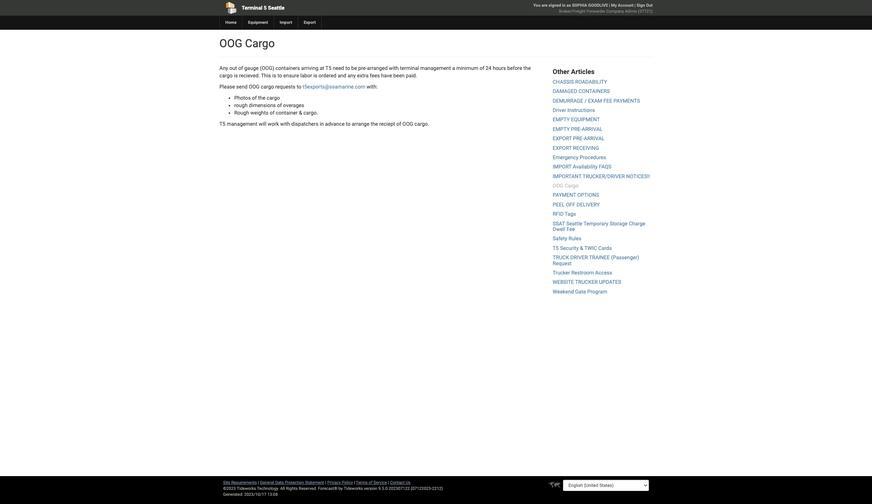 Task type: describe. For each thing, give the bounding box(es) containing it.
3 is from the left
[[314, 73, 318, 79]]

photos
[[234, 95, 251, 101]]

and
[[338, 73, 347, 79]]

pre-
[[358, 65, 367, 71]]

2 is from the left
[[272, 73, 276, 79]]

off
[[566, 202, 576, 208]]

dispatchers
[[291, 121, 319, 127]]

tideworks
[[344, 486, 363, 491]]

| up forecast®
[[325, 480, 326, 485]]

9.5.0.202307122
[[379, 486, 410, 491]]

import link
[[274, 16, 298, 30]]

arriving
[[301, 65, 319, 71]]

oog cargo
[[220, 37, 275, 50]]

(passenger)
[[611, 255, 640, 261]]

a
[[453, 65, 455, 71]]

export pre-arrival link
[[553, 136, 605, 141]]

0 horizontal spatial with
[[280, 121, 290, 127]]

payment
[[553, 192, 576, 198]]

to left arrange
[[346, 121, 351, 127]]

out
[[646, 3, 653, 8]]

export receiving link
[[553, 145, 599, 151]]

data
[[275, 480, 284, 485]]

to down containers
[[278, 73, 282, 79]]

twic
[[585, 245, 597, 251]]

(oog)
[[260, 65, 274, 71]]

procedures
[[580, 154, 607, 160]]

peel off delivery link
[[553, 202, 600, 208]]

equipment link
[[242, 16, 274, 30]]

important
[[553, 173, 582, 179]]

cargo for of
[[267, 95, 280, 101]]

/
[[585, 98, 587, 104]]

trucker
[[553, 270, 570, 276]]

terminal
[[242, 5, 263, 11]]

labor
[[301, 73, 312, 79]]

access
[[596, 270, 613, 276]]

the inside any out of gauge (oog) containers arriving at t5 need to be pre-arranged with terminal management a minimum of 24 hours before the cargo is recieved. this is to ensure labor is ordered and any extra fees have been paid.
[[524, 65, 531, 71]]

are
[[542, 3, 548, 8]]

cargo for send
[[261, 84, 274, 90]]

request
[[553, 260, 572, 266]]

ensure
[[284, 73, 299, 79]]

1 is from the left
[[234, 73, 238, 79]]

my
[[612, 3, 617, 8]]

(57721)
[[638, 9, 653, 14]]

empty equipment link
[[553, 117, 600, 123]]

you
[[534, 3, 541, 8]]

2 export from the top
[[553, 145, 572, 151]]

delivery
[[577, 202, 600, 208]]

t5 security & twic cards link
[[553, 245, 612, 251]]

export
[[304, 20, 316, 25]]

arrange
[[352, 121, 370, 127]]

arranged
[[367, 65, 388, 71]]

2212)
[[432, 486, 443, 491]]

dimensions
[[249, 102, 276, 108]]

need
[[333, 65, 344, 71]]

equipment
[[248, 20, 268, 25]]

technology.
[[257, 486, 279, 491]]

hours
[[493, 65, 506, 71]]

exam
[[588, 98, 603, 104]]

any
[[348, 73, 356, 79]]

of right out
[[238, 65, 243, 71]]

| left my
[[609, 3, 610, 8]]

website
[[553, 279, 574, 285]]

goodlive
[[589, 3, 608, 8]]

damaged containers link
[[553, 88, 610, 94]]

site requirements link
[[223, 480, 257, 485]]

account
[[618, 3, 634, 8]]

0 vertical spatial pre-
[[571, 126, 582, 132]]

cargo. inside the photos of the cargo rough dimensions of overages rough weights of container & cargo.
[[304, 110, 318, 116]]

driver
[[553, 107, 567, 113]]

oog right reciept
[[403, 121, 413, 127]]

rfid tags link
[[553, 211, 576, 217]]

truck driver trainee (passenger) request link
[[553, 255, 640, 266]]

site requirements | general data protection statement | privacy policy | terms of service | contact us ©2023 tideworks technology. all rights reserved. forecast® by tideworks version 9.5.0.202307122 (07122023-2212) generated: 2023/10/17 13:08
[[223, 480, 443, 497]]

ssat
[[553, 221, 565, 226]]

policy
[[342, 480, 353, 485]]

rights
[[286, 486, 298, 491]]

0 vertical spatial cargo
[[245, 37, 275, 50]]

of left the 24
[[480, 65, 485, 71]]

driver
[[571, 255, 588, 261]]

privacy policy link
[[327, 480, 353, 485]]

5
[[264, 5, 267, 11]]

13:08
[[268, 492, 278, 497]]

trucker restroom access link
[[553, 270, 613, 276]]

emergency
[[553, 154, 579, 160]]

fees
[[370, 73, 380, 79]]

rfid
[[553, 211, 564, 217]]

options
[[578, 192, 600, 198]]

faqs
[[599, 164, 612, 170]]

1 empty from the top
[[553, 117, 570, 123]]

rules
[[569, 236, 582, 242]]

been
[[394, 73, 405, 79]]

management inside any out of gauge (oog) containers arriving at t5 need to be pre-arranged with terminal management a minimum of 24 hours before the cargo is recieved. this is to ensure labor is ordered and any extra fees have been paid.
[[421, 65, 451, 71]]

seattle inside other articles chassis roadability damaged containers demurrage / exam fee payments driver instructions empty equipment empty pre-arrival export pre-arrival export receiving emergency procedures import availability faqs important trucker/driver notices!! oog cargo payment options peel off delivery rfid tags ssat seattle temporary storage charge dwell fee safety rules t5 security & twic cards truck driver trainee (passenger) request trucker restroom access website trucker updates weekend gate program
[[567, 221, 583, 226]]

oog down recieved.
[[249, 84, 260, 90]]

of up "container"
[[277, 102, 282, 108]]

overages
[[283, 102, 304, 108]]

please
[[220, 84, 235, 90]]

2 vertical spatial the
[[371, 121, 378, 127]]

weekend
[[553, 289, 574, 295]]

service
[[374, 480, 387, 485]]

| up tideworks in the left of the page
[[354, 480, 355, 485]]

the inside the photos of the cargo rough dimensions of overages rough weights of container & cargo.
[[258, 95, 266, 101]]



Task type: locate. For each thing, give the bounding box(es) containing it.
1 horizontal spatial in
[[562, 3, 566, 8]]

demurrage
[[553, 98, 584, 104]]

out
[[230, 65, 237, 71]]

admin
[[625, 9, 637, 14]]

paid.
[[406, 73, 418, 79]]

1 horizontal spatial the
[[371, 121, 378, 127]]

peel
[[553, 202, 565, 208]]

1 horizontal spatial t5
[[326, 65, 332, 71]]

us
[[406, 480, 411, 485]]

1 vertical spatial cargo.
[[415, 121, 429, 127]]

with up the been on the top of the page
[[389, 65, 399, 71]]

0 vertical spatial export
[[553, 136, 572, 141]]

you are signed in as sophia goodlive | my account | sign out broker/freight forwarder company admin (57721)
[[534, 3, 653, 14]]

is down out
[[234, 73, 238, 79]]

arrival
[[582, 126, 603, 132], [584, 136, 605, 141]]

pre- down "empty equipment" link
[[571, 126, 582, 132]]

©2023 tideworks
[[223, 486, 256, 491]]

0 vertical spatial cargo
[[220, 73, 233, 79]]

of up version
[[369, 480, 373, 485]]

24
[[486, 65, 492, 71]]

oog inside other articles chassis roadability damaged containers demurrage / exam fee payments driver instructions empty equipment empty pre-arrival export pre-arrival export receiving emergency procedures import availability faqs important trucker/driver notices!! oog cargo payment options peel off delivery rfid tags ssat seattle temporary storage charge dwell fee safety rules t5 security & twic cards truck driver trainee (passenger) request trucker restroom access website trucker updates weekend gate program
[[553, 183, 564, 189]]

1 vertical spatial management
[[227, 121, 258, 127]]

is right this
[[272, 73, 276, 79]]

sophia
[[572, 3, 588, 8]]

pre- down empty pre-arrival link on the top
[[573, 136, 584, 141]]

0 vertical spatial empty
[[553, 117, 570, 123]]

be
[[352, 65, 357, 71]]

of up work
[[270, 110, 275, 116]]

other articles chassis roadability damaged containers demurrage / exam fee payments driver instructions empty equipment empty pre-arrival export pre-arrival export receiving emergency procedures import availability faqs important trucker/driver notices!! oog cargo payment options peel off delivery rfid tags ssat seattle temporary storage charge dwell fee safety rules t5 security & twic cards truck driver trainee (passenger) request trucker restroom access website trucker updates weekend gate program
[[553, 68, 650, 295]]

oog down home link
[[220, 37, 243, 50]]

0 vertical spatial &
[[299, 110, 302, 116]]

& inside other articles chassis roadability damaged containers demurrage / exam fee payments driver instructions empty equipment empty pre-arrival export pre-arrival export receiving emergency procedures import availability faqs important trucker/driver notices!! oog cargo payment options peel off delivery rfid tags ssat seattle temporary storage charge dwell fee safety rules t5 security & twic cards truck driver trainee (passenger) request trucker restroom access website trucker updates weekend gate program
[[580, 245, 584, 251]]

management down rough
[[227, 121, 258, 127]]

2 vertical spatial t5
[[553, 245, 559, 251]]

recieved.
[[239, 73, 260, 79]]

t5 inside any out of gauge (oog) containers arriving at t5 need to be pre-arranged with terminal management a minimum of 24 hours before the cargo is recieved. this is to ensure labor is ordered and any extra fees have been paid.
[[326, 65, 332, 71]]

empty down driver
[[553, 117, 570, 123]]

0 horizontal spatial management
[[227, 121, 258, 127]]

2 horizontal spatial t5
[[553, 245, 559, 251]]

cargo. right reciept
[[415, 121, 429, 127]]

cargo down this
[[261, 84, 274, 90]]

safety rules link
[[553, 236, 582, 242]]

in
[[562, 3, 566, 8], [320, 121, 324, 127]]

version
[[364, 486, 378, 491]]

the left reciept
[[371, 121, 378, 127]]

payments
[[614, 98, 640, 104]]

my account link
[[612, 3, 634, 8]]

0 vertical spatial arrival
[[582, 126, 603, 132]]

1 vertical spatial in
[[320, 121, 324, 127]]

cargo inside any out of gauge (oog) containers arriving at t5 need to be pre-arranged with terminal management a minimum of 24 hours before the cargo is recieved. this is to ensure labor is ordered and any extra fees have been paid.
[[220, 73, 233, 79]]

t5exports@ssamarine.com link
[[303, 84, 366, 90]]

generated:
[[223, 492, 243, 497]]

1 horizontal spatial cargo.
[[415, 121, 429, 127]]

contact us link
[[390, 480, 411, 485]]

at
[[320, 65, 324, 71]]

by
[[339, 486, 343, 491]]

is right labor
[[314, 73, 318, 79]]

in inside the you are signed in as sophia goodlive | my account | sign out broker/freight forwarder company admin (57721)
[[562, 3, 566, 8]]

1 horizontal spatial &
[[580, 245, 584, 251]]

temporary
[[584, 221, 609, 226]]

with down "container"
[[280, 121, 290, 127]]

sign out link
[[637, 3, 653, 8]]

export
[[553, 136, 572, 141], [553, 145, 572, 151]]

1 vertical spatial arrival
[[584, 136, 605, 141]]

& left the twic
[[580, 245, 584, 251]]

weekend gate program link
[[553, 289, 608, 295]]

1 horizontal spatial cargo
[[565, 183, 579, 189]]

1 vertical spatial pre-
[[573, 136, 584, 141]]

broker/freight
[[559, 9, 586, 14]]

payment options link
[[553, 192, 600, 198]]

damaged
[[553, 88, 578, 94]]

1 vertical spatial seattle
[[567, 221, 583, 226]]

management left a
[[421, 65, 451, 71]]

tags
[[565, 211, 576, 217]]

empty
[[553, 117, 570, 123], [553, 126, 570, 132]]

0 horizontal spatial &
[[299, 110, 302, 116]]

(07122023-
[[411, 486, 432, 491]]

terminal 5 seattle
[[242, 5, 285, 11]]

export up export receiving link
[[553, 136, 572, 141]]

the up dimensions
[[258, 95, 266, 101]]

driver instructions link
[[553, 107, 595, 113]]

t5 inside other articles chassis roadability damaged containers demurrage / exam fee payments driver instructions empty equipment empty pre-arrival export pre-arrival export receiving emergency procedures import availability faqs important trucker/driver notices!! oog cargo payment options peel off delivery rfid tags ssat seattle temporary storage charge dwell fee safety rules t5 security & twic cards truck driver trainee (passenger) request trucker restroom access website trucker updates weekend gate program
[[553, 245, 559, 251]]

charge
[[629, 221, 646, 226]]

cargo. up dispatchers
[[304, 110, 318, 116]]

fee
[[567, 226, 575, 232]]

1 export from the top
[[553, 136, 572, 141]]

1 vertical spatial &
[[580, 245, 584, 251]]

as
[[567, 3, 571, 8]]

cards
[[599, 245, 612, 251]]

import
[[280, 20, 292, 25]]

cargo
[[220, 73, 233, 79], [261, 84, 274, 90], [267, 95, 280, 101]]

0 horizontal spatial seattle
[[268, 5, 285, 11]]

terms
[[356, 480, 368, 485]]

ordered
[[319, 73, 337, 79]]

seattle right the 5
[[268, 5, 285, 11]]

0 horizontal spatial the
[[258, 95, 266, 101]]

of up dimensions
[[252, 95, 257, 101]]

cargo inside the photos of the cargo rough dimensions of overages rough weights of container & cargo.
[[267, 95, 280, 101]]

website trucker updates link
[[553, 279, 622, 285]]

0 vertical spatial in
[[562, 3, 566, 8]]

gate
[[576, 289, 586, 295]]

safety
[[553, 236, 568, 242]]

2 empty from the top
[[553, 126, 570, 132]]

oog up payment
[[553, 183, 564, 189]]

cargo up dimensions
[[267, 95, 280, 101]]

| left general
[[258, 480, 259, 485]]

1 horizontal spatial seattle
[[567, 221, 583, 226]]

0 horizontal spatial is
[[234, 73, 238, 79]]

1 horizontal spatial is
[[272, 73, 276, 79]]

cargo down equipment link
[[245, 37, 275, 50]]

empty down "empty equipment" link
[[553, 126, 570, 132]]

of inside site requirements | general data protection statement | privacy policy | terms of service | contact us ©2023 tideworks technology. all rights reserved. forecast® by tideworks version 9.5.0.202307122 (07122023-2212) generated: 2023/10/17 13:08
[[369, 480, 373, 485]]

| left sign
[[635, 3, 636, 8]]

0 vertical spatial the
[[524, 65, 531, 71]]

signed
[[549, 3, 561, 8]]

1 vertical spatial t5
[[220, 121, 226, 127]]

1 vertical spatial empty
[[553, 126, 570, 132]]

equipment
[[571, 117, 600, 123]]

1 vertical spatial cargo
[[565, 183, 579, 189]]

1 vertical spatial cargo
[[261, 84, 274, 90]]

cargo inside other articles chassis roadability damaged containers demurrage / exam fee payments driver instructions empty equipment empty pre-arrival export pre-arrival export receiving emergency procedures import availability faqs important trucker/driver notices!! oog cargo payment options peel off delivery rfid tags ssat seattle temporary storage charge dwell fee safety rules t5 security & twic cards truck driver trainee (passenger) request trucker restroom access website trucker updates weekend gate program
[[565, 183, 579, 189]]

to down labor
[[297, 84, 302, 90]]

roadability
[[576, 79, 608, 85]]

pre-
[[571, 126, 582, 132], [573, 136, 584, 141]]

to left be
[[346, 65, 350, 71]]

forwarder
[[587, 9, 606, 14]]

| up "9.5.0.202307122"
[[388, 480, 389, 485]]

will
[[259, 121, 267, 127]]

2 vertical spatial cargo
[[267, 95, 280, 101]]

before
[[508, 65, 523, 71]]

in left the "as"
[[562, 3, 566, 8]]

arrival up receiving
[[584, 136, 605, 141]]

0 vertical spatial seattle
[[268, 5, 285, 11]]

cargo down any
[[220, 73, 233, 79]]

protection
[[285, 480, 304, 485]]

import
[[553, 164, 572, 170]]

2023/10/17
[[244, 492, 267, 497]]

cargo up payment options link on the top right
[[565, 183, 579, 189]]

export up emergency
[[553, 145, 572, 151]]

instructions
[[568, 107, 595, 113]]

privacy
[[327, 480, 341, 485]]

export link
[[298, 16, 322, 30]]

1 vertical spatial with
[[280, 121, 290, 127]]

in left advance
[[320, 121, 324, 127]]

terminal 5 seattle link
[[220, 0, 394, 16]]

chassis
[[553, 79, 574, 85]]

trucker/driver
[[583, 173, 625, 179]]

receiving
[[573, 145, 599, 151]]

weights
[[251, 110, 269, 116]]

advance
[[325, 121, 345, 127]]

0 vertical spatial cargo.
[[304, 110, 318, 116]]

0 vertical spatial with
[[389, 65, 399, 71]]

of right reciept
[[397, 121, 401, 127]]

containers
[[579, 88, 610, 94]]

2 horizontal spatial is
[[314, 73, 318, 79]]

0 horizontal spatial t5
[[220, 121, 226, 127]]

0 vertical spatial t5
[[326, 65, 332, 71]]

0 horizontal spatial cargo.
[[304, 110, 318, 116]]

1 vertical spatial export
[[553, 145, 572, 151]]

empty pre-arrival link
[[553, 126, 603, 132]]

fee
[[604, 98, 613, 104]]

arrival down equipment
[[582, 126, 603, 132]]

& inside the photos of the cargo rough dimensions of overages rough weights of container & cargo.
[[299, 110, 302, 116]]

trainee
[[589, 255, 610, 261]]

0 horizontal spatial in
[[320, 121, 324, 127]]

1 horizontal spatial with
[[389, 65, 399, 71]]

this
[[261, 73, 271, 79]]

& down the overages
[[299, 110, 302, 116]]

0 vertical spatial management
[[421, 65, 451, 71]]

1 vertical spatial the
[[258, 95, 266, 101]]

seattle down tags
[[567, 221, 583, 226]]

with inside any out of gauge (oog) containers arriving at t5 need to be pre-arranged with terminal management a minimum of 24 hours before the cargo is recieved. this is to ensure labor is ordered and any extra fees have been paid.
[[389, 65, 399, 71]]

contact
[[390, 480, 405, 485]]

with:
[[367, 84, 378, 90]]

0 horizontal spatial cargo
[[245, 37, 275, 50]]

the right before
[[524, 65, 531, 71]]

articles
[[571, 68, 595, 76]]

2 horizontal spatial the
[[524, 65, 531, 71]]

1 horizontal spatial management
[[421, 65, 451, 71]]

send
[[236, 84, 248, 90]]

extra
[[357, 73, 369, 79]]



Task type: vqa. For each thing, say whether or not it's contained in the screenshot.
Sign Out Link
yes



